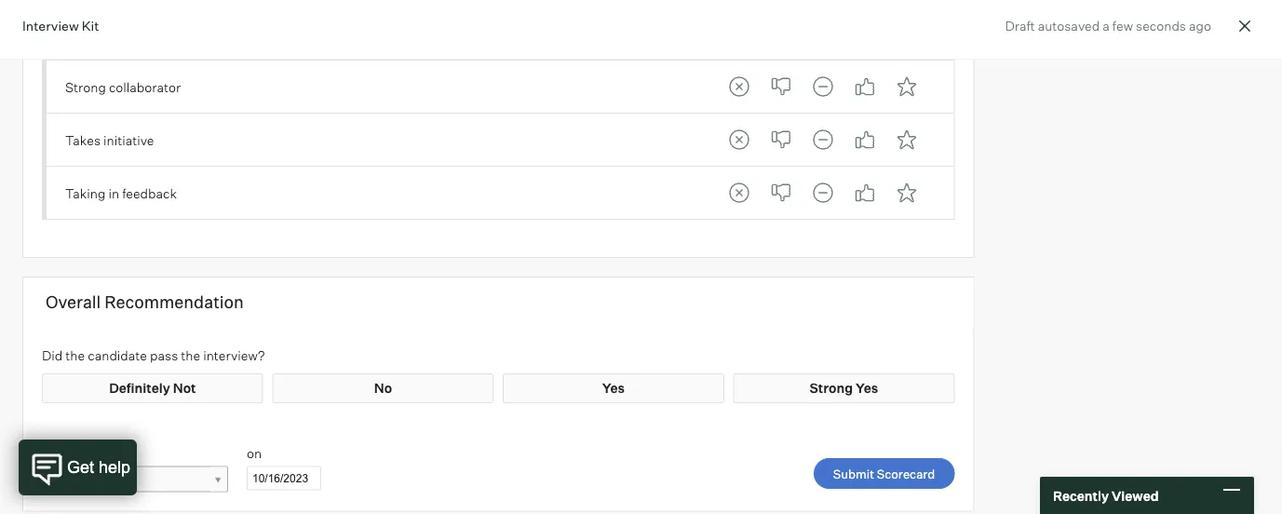 Task type: describe. For each thing, give the bounding box(es) containing it.
test
[[50, 472, 77, 488]]

overall recommendation
[[46, 291, 244, 312]]

no
[[374, 380, 392, 396]]

ago
[[1189, 17, 1212, 34]]

no image
[[763, 121, 800, 158]]

mixed image for strong collaborator
[[805, 68, 842, 105]]

strong yes button for takes initiative
[[889, 121, 926, 158]]

strong yes image
[[889, 174, 926, 211]]

submit scorecard
[[833, 466, 935, 481]]

close image
[[1234, 15, 1256, 37]]

initiative
[[103, 132, 154, 148]]

viewed
[[1112, 487, 1159, 504]]

no button for takes initiative
[[763, 121, 800, 158]]

taking
[[65, 185, 106, 201]]

takes
[[65, 132, 101, 148]]

interview kit
[[22, 17, 99, 34]]

mixed button for taking in feedback
[[805, 174, 842, 211]]

test dumtwo link
[[42, 466, 228, 493]]

collaborator
[[109, 78, 181, 95]]

yes button for taking in feedback
[[847, 174, 884, 211]]

submit scorecard link
[[814, 458, 955, 489]]

strong collaborator
[[65, 78, 181, 95]]

by
[[114, 445, 129, 461]]

definitely not button for taking in feedback
[[721, 174, 758, 211]]

no image for taking in feedback
[[763, 174, 800, 211]]

recently
[[1053, 487, 1109, 504]]

interviewed
[[42, 445, 112, 461]]

candidate
[[88, 347, 147, 363]]

test dumtwo
[[50, 472, 134, 488]]

overall
[[46, 291, 101, 312]]

definitely
[[109, 380, 170, 396]]

mixed image for taking in feedback
[[805, 174, 842, 211]]

dumtwo
[[80, 472, 134, 488]]

strong yes image for takes initiative
[[889, 121, 926, 158]]

scorecard
[[877, 466, 935, 481]]

interviewed by
[[42, 445, 129, 461]]

strong yes button for strong collaborator
[[889, 68, 926, 105]]

mixed button for strong collaborator
[[805, 68, 842, 105]]

definitely not image
[[721, 174, 758, 211]]

tab list for takes initiative
[[721, 121, 926, 158]]

yes image for takes initiative
[[847, 121, 884, 158]]

feedback
[[122, 185, 177, 201]]

mixed button for takes initiative
[[805, 121, 842, 158]]

recently viewed
[[1053, 487, 1159, 504]]

strong for strong collaborator
[[65, 78, 106, 95]]

taking in feedback
[[65, 185, 177, 201]]



Task type: vqa. For each thing, say whether or not it's contained in the screenshot.
the Interviews to schedule for Preliminary Screen link
no



Task type: locate. For each thing, give the bounding box(es) containing it.
strong yes image right yes image at the right
[[889, 68, 926, 105]]

strong yes button
[[889, 68, 926, 105], [889, 121, 926, 158], [889, 174, 926, 211]]

0 vertical spatial mixed button
[[805, 68, 842, 105]]

0 vertical spatial strong
[[65, 78, 106, 95]]

1 vertical spatial mixed button
[[805, 121, 842, 158]]

tab list down yes image at the right
[[721, 121, 926, 158]]

1 no button from the top
[[763, 68, 800, 105]]

1 mixed image from the top
[[805, 68, 842, 105]]

no button
[[763, 68, 800, 105], [763, 121, 800, 158], [763, 174, 800, 211]]

1 horizontal spatial the
[[181, 347, 200, 363]]

no image
[[763, 68, 800, 105], [763, 174, 800, 211]]

1 the from the left
[[66, 347, 85, 363]]

1 vertical spatial yes image
[[847, 174, 884, 211]]

0 vertical spatial definitely not image
[[721, 68, 758, 105]]

yes button for strong collaborator
[[847, 68, 884, 105]]

1 horizontal spatial yes
[[856, 380, 879, 396]]

1 vertical spatial strong
[[810, 380, 853, 396]]

few
[[1113, 17, 1133, 34]]

2 strong yes button from the top
[[889, 121, 926, 158]]

not
[[173, 380, 196, 396]]

0 horizontal spatial yes
[[602, 380, 625, 396]]

3 definitely not button from the top
[[721, 174, 758, 211]]

0 vertical spatial definitely not button
[[721, 68, 758, 105]]

no button right definitely not icon at the top right
[[763, 174, 800, 211]]

the
[[66, 347, 85, 363], [181, 347, 200, 363]]

0 vertical spatial mixed image
[[805, 68, 842, 105]]

2 no image from the top
[[763, 174, 800, 211]]

kit
[[82, 17, 99, 34]]

0 horizontal spatial the
[[66, 347, 85, 363]]

definitely not button
[[721, 68, 758, 105], [721, 121, 758, 158], [721, 174, 758, 211]]

mixed button down mixed image
[[805, 174, 842, 211]]

1 definitely not button from the top
[[721, 68, 758, 105]]

2 the from the left
[[181, 347, 200, 363]]

did the candidate pass the interview?
[[42, 347, 265, 363]]

strong yes image for strong collaborator
[[889, 68, 926, 105]]

definitely not image
[[721, 68, 758, 105], [721, 121, 758, 158]]

1 vertical spatial strong yes image
[[889, 121, 926, 158]]

yes button
[[847, 68, 884, 105], [847, 121, 884, 158], [847, 174, 884, 211]]

mixed button left yes image at the right
[[805, 68, 842, 105]]

1 vertical spatial no button
[[763, 121, 800, 158]]

3 tab list from the top
[[721, 174, 926, 211]]

tab list for taking in feedback
[[721, 174, 926, 211]]

recommendation
[[104, 291, 244, 312]]

1 yes image from the top
[[847, 121, 884, 158]]

1 definitely not image from the top
[[721, 68, 758, 105]]

2 strong yes image from the top
[[889, 121, 926, 158]]

seconds
[[1136, 17, 1186, 34]]

strong up submit on the right bottom of the page
[[810, 380, 853, 396]]

yes image
[[847, 68, 884, 105]]

2 yes from the left
[[856, 380, 879, 396]]

3 no button from the top
[[763, 174, 800, 211]]

no button for strong collaborator
[[763, 68, 800, 105]]

2 vertical spatial yes button
[[847, 174, 884, 211]]

takes initiative
[[65, 132, 154, 148]]

2 vertical spatial mixed button
[[805, 174, 842, 211]]

yes image right mixed image
[[847, 121, 884, 158]]

2 mixed image from the top
[[805, 174, 842, 211]]

strong
[[65, 78, 106, 95], [810, 380, 853, 396]]

0 vertical spatial no button
[[763, 68, 800, 105]]

no button left mixed image
[[763, 121, 800, 158]]

0 vertical spatial yes image
[[847, 121, 884, 158]]

submit
[[833, 466, 874, 481]]

1 strong yes image from the top
[[889, 68, 926, 105]]

2 yes image from the top
[[847, 174, 884, 211]]

no image up no icon
[[763, 68, 800, 105]]

interview
[[22, 17, 79, 34]]

no button for taking in feedback
[[763, 174, 800, 211]]

strong yes image
[[889, 68, 926, 105], [889, 121, 926, 158]]

1 horizontal spatial strong
[[810, 380, 853, 396]]

1 yes from the left
[[602, 380, 625, 396]]

0 vertical spatial tab list
[[721, 68, 926, 105]]

0 vertical spatial no image
[[763, 68, 800, 105]]

yes image for taking in feedback
[[847, 174, 884, 211]]

1 vertical spatial strong yes button
[[889, 121, 926, 158]]

2 no button from the top
[[763, 121, 800, 158]]

mixed image
[[805, 121, 842, 158]]

mixed image
[[805, 68, 842, 105], [805, 174, 842, 211]]

draft autosaved a few seconds ago
[[1005, 17, 1212, 34]]

definitely not image for collaborator
[[721, 68, 758, 105]]

tab list down mixed image
[[721, 174, 926, 211]]

2 yes button from the top
[[847, 121, 884, 158]]

strong yes image up strong yes image
[[889, 121, 926, 158]]

0 vertical spatial yes button
[[847, 68, 884, 105]]

1 mixed button from the top
[[805, 68, 842, 105]]

2 tab list from the top
[[721, 121, 926, 158]]

proactive
[[65, 25, 121, 42]]

mixed image left yes image at the right
[[805, 68, 842, 105]]

2 mixed button from the top
[[805, 121, 842, 158]]

mixed button right no icon
[[805, 121, 842, 158]]

1 strong yes button from the top
[[889, 68, 926, 105]]

2 vertical spatial strong yes button
[[889, 174, 926, 211]]

draft
[[1005, 17, 1035, 34]]

1 vertical spatial mixed image
[[805, 174, 842, 211]]

tab list for strong collaborator
[[721, 68, 926, 105]]

None text field
[[247, 466, 321, 490]]

the right pass on the bottom of the page
[[181, 347, 200, 363]]

strong up "takes"
[[65, 78, 106, 95]]

yes
[[602, 380, 625, 396], [856, 380, 879, 396]]

no button up no icon
[[763, 68, 800, 105]]

interview?
[[203, 347, 265, 363]]

yes image left strong yes image
[[847, 174, 884, 211]]

2 definitely not image from the top
[[721, 121, 758, 158]]

in
[[108, 185, 119, 201]]

yes image
[[847, 121, 884, 158], [847, 174, 884, 211]]

definitely not
[[109, 380, 196, 396]]

1 tab list from the top
[[721, 68, 926, 105]]

1 vertical spatial definitely not button
[[721, 121, 758, 158]]

pass
[[150, 347, 178, 363]]

0 horizontal spatial strong
[[65, 78, 106, 95]]

strong yes button for taking in feedback
[[889, 174, 926, 211]]

1 vertical spatial no image
[[763, 174, 800, 211]]

strong for strong yes
[[810, 380, 853, 396]]

mixed image down mixed image
[[805, 174, 842, 211]]

0 vertical spatial strong yes button
[[889, 68, 926, 105]]

1 vertical spatial yes button
[[847, 121, 884, 158]]

2 vertical spatial definitely not button
[[721, 174, 758, 211]]

did
[[42, 347, 63, 363]]

2 definitely not button from the top
[[721, 121, 758, 158]]

strong yes
[[810, 380, 879, 396]]

3 yes button from the top
[[847, 174, 884, 211]]

1 vertical spatial definitely not image
[[721, 121, 758, 158]]

no image right definitely not icon at the top right
[[763, 174, 800, 211]]

mixed button
[[805, 68, 842, 105], [805, 121, 842, 158], [805, 174, 842, 211]]

on
[[247, 445, 262, 461]]

tab list up mixed image
[[721, 68, 926, 105]]

autosaved
[[1038, 17, 1100, 34]]

definitely not image for initiative
[[721, 121, 758, 158]]

1 vertical spatial tab list
[[721, 121, 926, 158]]

2 vertical spatial no button
[[763, 174, 800, 211]]

2 vertical spatial tab list
[[721, 174, 926, 211]]

3 strong yes button from the top
[[889, 174, 926, 211]]

definitely not button for strong collaborator
[[721, 68, 758, 105]]

a
[[1103, 17, 1110, 34]]

definitely not button for takes initiative
[[721, 121, 758, 158]]

3 mixed button from the top
[[805, 174, 842, 211]]

1 no image from the top
[[763, 68, 800, 105]]

no image for strong collaborator
[[763, 68, 800, 105]]

the right did
[[66, 347, 85, 363]]

tab list
[[721, 68, 926, 105], [721, 121, 926, 158], [721, 174, 926, 211]]

yes button for takes initiative
[[847, 121, 884, 158]]

0 vertical spatial strong yes image
[[889, 68, 926, 105]]

1 yes button from the top
[[847, 68, 884, 105]]



